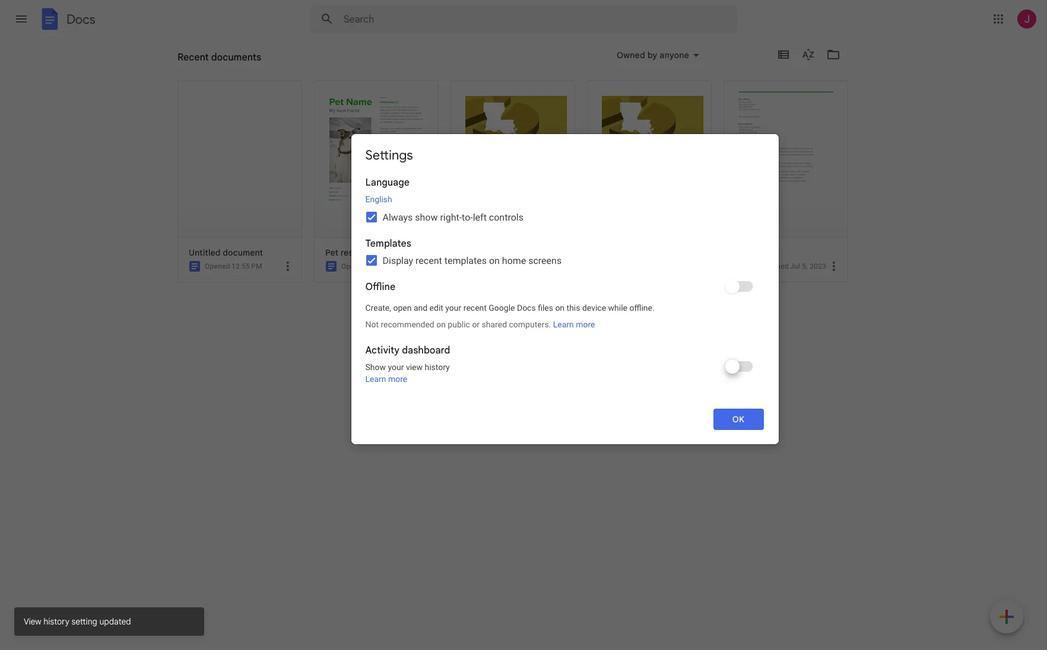 Task type: vqa. For each thing, say whether or not it's contained in the screenshot.
File
no



Task type: locate. For each thing, give the bounding box(es) containing it.
untitled
[[189, 248, 221, 258]]

english
[[366, 194, 392, 204]]

0 vertical spatial learn more link
[[553, 320, 595, 329]]

files
[[538, 303, 553, 313]]

your right edit
[[446, 303, 462, 313]]

1 horizontal spatial more
[[576, 320, 595, 329]]

show your view history learn more
[[366, 363, 450, 384]]

1 option from the left
[[584, 0, 736, 651]]

2 opened from the left
[[341, 262, 367, 271]]

1 horizontal spatial recent
[[464, 303, 487, 313]]

create, open and edit your recent google docs files on this device while offline.
[[366, 303, 655, 313]]

edit
[[430, 303, 444, 313]]

0 horizontal spatial more
[[388, 374, 408, 384]]

1 vertical spatial more
[[388, 374, 408, 384]]

your inside the 'show your view history learn more'
[[388, 363, 404, 372]]

dashboard
[[402, 345, 450, 357]]

untitled document google docs element
[[189, 248, 297, 258]]

learn down this
[[553, 320, 574, 329]]

opened down untitled document
[[205, 262, 230, 271]]

0 horizontal spatial history
[[43, 617, 69, 628]]

history down 'dashboard'
[[425, 363, 450, 372]]

always show right-to-left controls
[[383, 212, 524, 223]]

history inside the 'show your view history learn more'
[[425, 363, 450, 372]]

ok
[[733, 414, 745, 425]]

screens
[[529, 255, 562, 266]]

None search field
[[310, 5, 738, 33]]

0 vertical spatial your
[[446, 303, 462, 313]]

your left view
[[388, 363, 404, 372]]

opened left aug
[[478, 262, 504, 271]]

1 recent documents from the top
[[178, 52, 261, 64]]

2023 right 5,
[[810, 262, 827, 271]]

1,
[[520, 262, 525, 271]]

learn more link for show your view history learn more
[[366, 374, 408, 384]]

history
[[425, 363, 450, 372], [43, 617, 69, 628]]

0 horizontal spatial docs
[[67, 11, 95, 27]]

2023 for opened aug 1, 2023
[[527, 262, 544, 271]]

1 horizontal spatial docs
[[517, 303, 536, 313]]

2023
[[527, 262, 544, 271], [810, 262, 827, 271]]

learn more link
[[553, 320, 595, 329], [366, 374, 408, 384]]

opened inside 2023_la_survey_1_report option
[[478, 262, 504, 271]]

1 horizontal spatial history
[[425, 363, 450, 372]]

public
[[448, 320, 470, 329]]

always
[[383, 212, 413, 223]]

learn inside the 'show your view history learn more'
[[366, 374, 386, 384]]

0 vertical spatial docs
[[67, 11, 95, 27]]

letter google docs element
[[735, 248, 843, 258]]

4 opened from the left
[[764, 262, 789, 271]]

recent up or at the left of page
[[464, 303, 487, 313]]

display
[[383, 255, 413, 266]]

view
[[406, 363, 423, 372]]

opened down 'letter google docs' element
[[764, 262, 789, 271]]

documents
[[211, 52, 261, 64], [207, 56, 251, 67]]

2 2023 from the left
[[810, 262, 827, 271]]

setting
[[72, 617, 97, 628]]

history right view
[[43, 617, 69, 628]]

opened for pet resume
[[341, 262, 367, 271]]

1 vertical spatial docs
[[517, 303, 536, 313]]

opened aug 1, 2023
[[478, 262, 544, 271]]

3 opened from the left
[[478, 262, 504, 271]]

1 vertical spatial learn
[[366, 374, 386, 384]]

0 horizontal spatial recent
[[416, 255, 442, 266]]

offline.
[[630, 303, 655, 313]]

recent documents heading
[[178, 38, 261, 76]]

on left this
[[555, 303, 565, 313]]

recent
[[178, 52, 209, 64], [178, 56, 205, 67]]

opened for untitled document
[[205, 262, 230, 271]]

0 vertical spatial learn
[[553, 320, 574, 329]]

0 horizontal spatial learn more link
[[366, 374, 408, 384]]

google
[[489, 303, 515, 313]]

shared
[[482, 320, 507, 329]]

option
[[584, 0, 736, 651], [718, 0, 872, 651]]

1 horizontal spatial learn more link
[[553, 320, 595, 329]]

pet resume
[[325, 248, 370, 258]]

on left aug
[[489, 255, 500, 266]]

learn more link down this
[[553, 320, 595, 329]]

1 2023 from the left
[[527, 262, 544, 271]]

opened inside untitled document option
[[205, 262, 230, 271]]

recent documents
[[178, 52, 261, 64], [178, 56, 251, 67]]

2 vertical spatial on
[[437, 320, 446, 329]]

left
[[473, 212, 487, 223]]

2 option from the left
[[718, 0, 872, 651]]

settings dialog
[[351, 133, 779, 445]]

learn down "show"
[[366, 374, 386, 384]]

docs
[[67, 11, 95, 27], [517, 303, 536, 313]]

opened inside pet resume option
[[341, 262, 367, 271]]

your
[[446, 303, 462, 313], [388, 363, 404, 372]]

more down device
[[576, 320, 595, 329]]

show
[[415, 212, 438, 223]]

2023 right the 1,
[[527, 262, 544, 271]]

2 horizontal spatial on
[[555, 303, 565, 313]]

1 vertical spatial your
[[388, 363, 404, 372]]

updated
[[99, 617, 131, 628]]

last opened by me 12:51 pm element
[[368, 262, 399, 271]]

1 opened from the left
[[205, 262, 230, 271]]

learn more link down "show"
[[366, 374, 408, 384]]

untitled document option
[[175, 0, 326, 651]]

1 recent from the top
[[178, 52, 209, 64]]

opened down resume
[[341, 262, 367, 271]]

0 horizontal spatial 2023
[[527, 262, 544, 271]]

to-
[[462, 212, 473, 223]]

1 horizontal spatial 2023
[[810, 262, 827, 271]]

more down view
[[388, 374, 408, 384]]

on
[[489, 255, 500, 266], [555, 303, 565, 313], [437, 320, 446, 329]]

jul
[[790, 262, 801, 271]]

0 horizontal spatial learn
[[366, 374, 386, 384]]

recent documents list box
[[175, 0, 872, 651]]

opened
[[205, 262, 230, 271], [341, 262, 367, 271], [478, 262, 504, 271], [764, 262, 789, 271]]

offline
[[366, 281, 396, 293]]

12:51 pm
[[368, 262, 399, 271]]

recent
[[416, 255, 442, 266], [464, 303, 487, 313]]

0 vertical spatial on
[[489, 255, 500, 266]]

on down edit
[[437, 320, 446, 329]]

recent right display
[[416, 255, 442, 266]]

opened inside option
[[764, 262, 789, 271]]

create,
[[366, 303, 391, 313]]

more
[[576, 320, 595, 329], [388, 374, 408, 384]]

opened jul 5, 2023
[[764, 262, 827, 271]]

pet resume option
[[311, 0, 463, 651]]

1 horizontal spatial on
[[489, 255, 500, 266]]

0 horizontal spatial your
[[388, 363, 404, 372]]

learn
[[553, 320, 574, 329], [366, 374, 386, 384]]

1 vertical spatial on
[[555, 303, 565, 313]]

and
[[414, 303, 428, 313]]

0 vertical spatial history
[[425, 363, 450, 372]]

opened 12:51 pm
[[341, 262, 399, 271]]

1 vertical spatial learn more link
[[366, 374, 408, 384]]

pet resume google docs element
[[325, 248, 434, 258]]

learn more link for not recommended on public or shared computers. learn more
[[553, 320, 595, 329]]

this
[[567, 303, 580, 313]]



Task type: describe. For each thing, give the bounding box(es) containing it.
display recent templates on home screens
[[383, 255, 562, 266]]

docs link
[[38, 7, 95, 33]]

5,
[[802, 262, 808, 271]]

Always show right-to-left controls checkbox
[[366, 212, 377, 222]]

untitled document
[[189, 248, 263, 258]]

option containing opened
[[718, 0, 872, 651]]

activity
[[366, 345, 400, 357]]

0 horizontal spatial on
[[437, 320, 446, 329]]

2023_la_survey_1_report option
[[448, 0, 599, 651]]

search image
[[315, 7, 339, 31]]

ok button
[[714, 409, 764, 430]]

device
[[583, 303, 606, 313]]

view history setting updated
[[24, 617, 131, 628]]

while
[[608, 303, 628, 313]]

last opened by me aug 1, 2023 element
[[505, 262, 544, 271]]

1 vertical spatial history
[[43, 617, 69, 628]]

templates
[[445, 255, 487, 266]]

0 vertical spatial more
[[576, 320, 595, 329]]

english link
[[366, 194, 392, 204]]

controls
[[489, 212, 524, 223]]

documents inside heading
[[211, 52, 261, 64]]

open
[[393, 303, 412, 313]]

settings heading
[[366, 147, 413, 163]]

aug
[[505, 262, 518, 271]]

templates
[[366, 238, 411, 250]]

not recommended on public or shared computers. learn more
[[366, 320, 595, 329]]

settings
[[366, 147, 413, 163]]

recent inside heading
[[178, 52, 209, 64]]

home
[[502, 255, 526, 266]]

pet
[[325, 248, 339, 258]]

show
[[366, 363, 386, 372]]

opened for 2023_la_survey_1_report
[[478, 262, 504, 271]]

docs inside the settings dialog
[[517, 303, 536, 313]]

create new document image
[[991, 601, 1024, 637]]

1 vertical spatial recent
[[464, 303, 487, 313]]

opened 12:55 pm
[[205, 262, 262, 271]]

computers.
[[509, 320, 551, 329]]

right-
[[440, 212, 462, 223]]

2023_la_survey_1_report google docs element
[[462, 248, 570, 258]]

language
[[366, 177, 410, 189]]

2023 for opened jul 5, 2023
[[810, 262, 827, 271]]

12:55 pm
[[232, 262, 262, 271]]

2 recent documents from the top
[[178, 56, 251, 67]]

2 recent from the top
[[178, 56, 205, 67]]

or
[[472, 320, 480, 329]]

2023_la_survey_1_report
[[462, 248, 560, 258]]

not
[[366, 320, 379, 329]]

0 vertical spatial recent
[[416, 255, 442, 266]]

1 horizontal spatial learn
[[553, 320, 574, 329]]

activity dashboard
[[366, 345, 450, 357]]

1 horizontal spatial your
[[446, 303, 462, 313]]

last opened by me jul 5, 2023 element
[[790, 262, 827, 271]]

view
[[24, 617, 41, 628]]

document
[[223, 248, 263, 258]]

last opened by me 12:55 pm element
[[232, 262, 262, 271]]

Display recent templates on home screens checkbox
[[366, 255, 377, 266]]

language english
[[366, 177, 410, 204]]

more inside the 'show your view history learn more'
[[388, 374, 408, 384]]

recommended
[[381, 320, 435, 329]]

resume
[[341, 248, 370, 258]]



